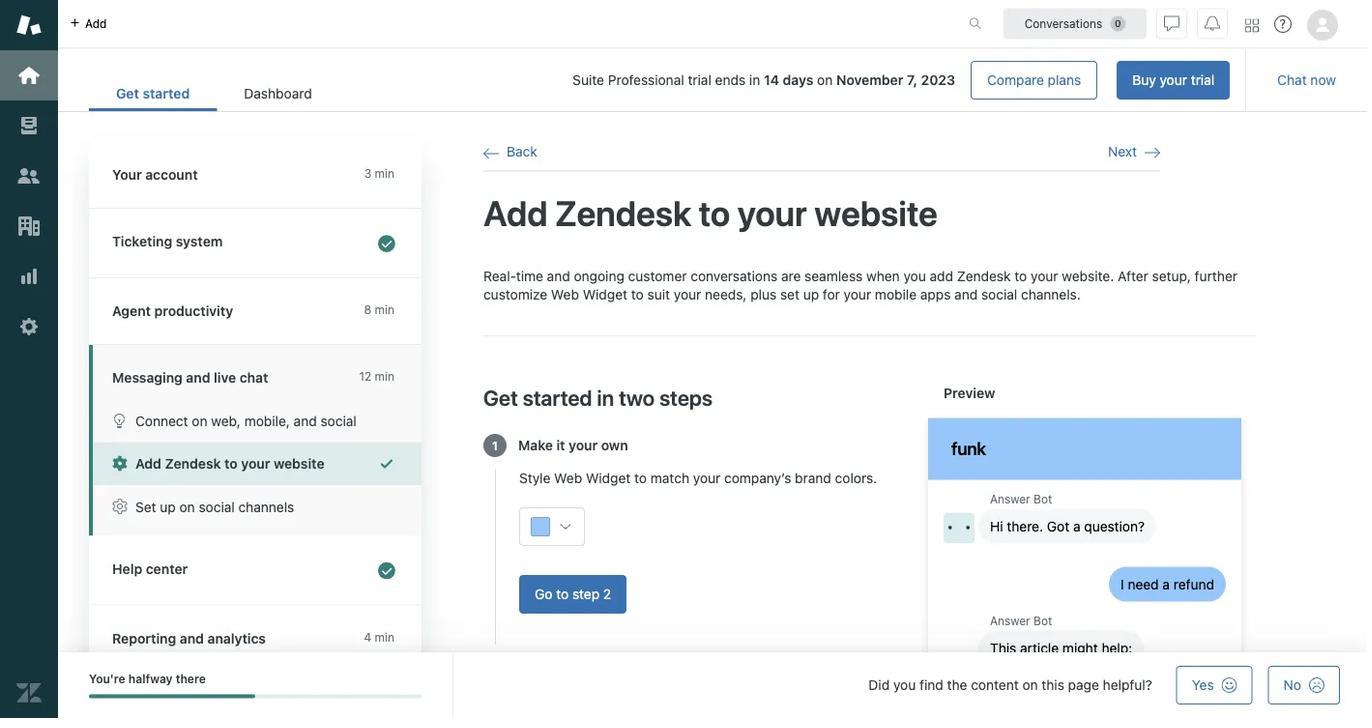 Task type: locate. For each thing, give the bounding box(es) containing it.
website down mobile,
[[274, 456, 324, 472]]

connect on web, mobile, and social
[[135, 413, 357, 429]]

started up account
[[143, 86, 190, 102]]

log
[[928, 480, 1241, 718]]

got
[[1047, 518, 1069, 534]]

0 horizontal spatial website
[[274, 456, 324, 472]]

on left this
[[1022, 677, 1038, 693]]

plus
[[750, 287, 777, 303]]

back
[[507, 144, 537, 160]]

bot for there.
[[1034, 492, 1052, 506]]

ticketing system
[[112, 233, 223, 249]]

0 horizontal spatial zendesk
[[165, 456, 221, 472]]

button displays agent's chat status as invisible. image
[[1164, 16, 1180, 31]]

answer up this
[[990, 614, 1030, 628]]

on right days
[[817, 72, 833, 88]]

make it your own
[[518, 437, 628, 453]]

style web widget to match your company's brand colors.
[[519, 470, 877, 486]]

to down web,
[[224, 456, 238, 472]]

zendesk support image
[[16, 13, 42, 38]]

0 vertical spatial you
[[903, 268, 926, 284]]

2 answer from the top
[[990, 614, 1030, 628]]

bot up article
[[1034, 614, 1052, 628]]

agent productivity
[[112, 303, 233, 319]]

get for get started in two steps
[[483, 385, 518, 410]]

you right did
[[893, 677, 916, 693]]

add inside add zendesk to your website button
[[135, 456, 161, 472]]

next button
[[1108, 143, 1160, 161]]

your inside content-title region
[[738, 192, 807, 233]]

suit
[[647, 287, 670, 303]]

1 horizontal spatial add zendesk to your website
[[483, 192, 938, 233]]

4 min from the top
[[375, 630, 394, 644]]

started inside tab list
[[143, 86, 190, 102]]

in left two
[[597, 385, 614, 410]]

1 answer from the top
[[990, 492, 1030, 506]]

0 vertical spatial add
[[85, 17, 107, 30]]

account
[[145, 167, 198, 183]]

set
[[135, 499, 156, 515]]

0 vertical spatial social
[[981, 287, 1017, 303]]

reporting image
[[16, 264, 42, 289]]

1 vertical spatial zendesk
[[957, 268, 1011, 284]]

answer bot up this
[[990, 614, 1052, 628]]

on left web,
[[192, 413, 207, 429]]

1 vertical spatial answer bot
[[990, 614, 1052, 628]]

help:
[[1102, 640, 1132, 656]]

two
[[619, 385, 655, 410]]

1 bot from the top
[[1034, 492, 1052, 506]]

2 answer bot from the top
[[990, 614, 1052, 628]]

footer
[[58, 653, 1367, 718]]

answer bot for there.
[[990, 492, 1052, 506]]

2 horizontal spatial zendesk
[[957, 268, 1011, 284]]

in left 14
[[749, 72, 760, 88]]

a right got
[[1073, 518, 1080, 534]]

a right need
[[1162, 576, 1170, 592]]

0 vertical spatial web
[[551, 287, 579, 303]]

find
[[920, 677, 943, 693]]

log containing hi there. got a question?
[[928, 480, 1241, 718]]

style
[[519, 470, 550, 486]]

1 horizontal spatial add
[[930, 268, 953, 284]]

0 vertical spatial up
[[803, 287, 819, 303]]

professional
[[608, 72, 684, 88]]

to right go
[[556, 586, 569, 602]]

your up channels.
[[1031, 268, 1058, 284]]

add
[[483, 192, 548, 233], [135, 456, 161, 472]]

you
[[903, 268, 926, 284], [893, 677, 916, 693]]

0 vertical spatial answer bot
[[990, 492, 1052, 506]]

answer bot
[[990, 492, 1052, 506], [990, 614, 1052, 628]]

answer bot for article
[[990, 614, 1052, 628]]

0 vertical spatial add zendesk to your website
[[483, 192, 938, 233]]

1 horizontal spatial zendesk
[[555, 192, 691, 233]]

productivity
[[154, 303, 233, 319]]

1 horizontal spatial website
[[814, 192, 938, 233]]

add zendesk to your website
[[483, 192, 938, 233], [135, 456, 324, 472]]

7,
[[907, 72, 918, 88]]

website up when
[[814, 192, 938, 233]]

your account heading
[[89, 142, 422, 209]]

bot up got
[[1034, 492, 1052, 506]]

you up mobile at the right top of page
[[903, 268, 926, 284]]

0 vertical spatial started
[[143, 86, 190, 102]]

no button
[[1268, 666, 1340, 705]]

0 horizontal spatial trial
[[688, 72, 711, 88]]

0 vertical spatial website
[[814, 192, 938, 233]]

to inside add zendesk to your website button
[[224, 456, 238, 472]]

1 vertical spatial social
[[320, 413, 357, 429]]

compare plans
[[987, 72, 1081, 88]]

customers image
[[16, 163, 42, 189]]

add zendesk to your website down web,
[[135, 456, 324, 472]]

min right 12
[[375, 370, 394, 383]]

days
[[783, 72, 813, 88]]

2 min from the top
[[375, 303, 394, 317]]

1 horizontal spatial trial
[[1191, 72, 1214, 88]]

hi there. got a question?
[[990, 518, 1145, 534]]

this
[[990, 640, 1016, 656]]

0 vertical spatial widget
[[583, 287, 628, 303]]

web inside real-time and ongoing customer conversations are seamless when you add zendesk to your website. after setup, further customize web widget to suit your needs, plus set up for your mobile apps and social channels.
[[551, 287, 579, 303]]

website inside content-title region
[[814, 192, 938, 233]]

and up there
[[180, 630, 204, 646]]

to up channels.
[[1014, 268, 1027, 284]]

article
[[1020, 640, 1059, 656]]

get started in two steps
[[483, 385, 713, 410]]

widget down 'ongoing'
[[583, 287, 628, 303]]

back button
[[483, 143, 537, 161]]

0 vertical spatial bot
[[1034, 492, 1052, 506]]

trial down notifications icon
[[1191, 72, 1214, 88]]

your up are
[[738, 192, 807, 233]]

started for get started
[[143, 86, 190, 102]]

0 horizontal spatial up
[[160, 499, 176, 515]]

and inside button
[[294, 413, 317, 429]]

progress bar image
[[89, 695, 255, 698]]

social left channels.
[[981, 287, 1017, 303]]

min right '8'
[[375, 303, 394, 317]]

get up 1
[[483, 385, 518, 410]]

2 vertical spatial zendesk
[[165, 456, 221, 472]]

0 horizontal spatial add zendesk to your website
[[135, 456, 324, 472]]

answer up hi
[[990, 492, 1030, 506]]

up left for
[[803, 287, 819, 303]]

up right set
[[160, 499, 176, 515]]

ends
[[715, 72, 746, 88]]

connect on web, mobile, and social button
[[93, 399, 422, 442]]

web down the make it your own
[[554, 470, 582, 486]]

your right buy
[[1160, 72, 1187, 88]]

log inside get started in two steps region
[[928, 480, 1241, 718]]

add up set
[[135, 456, 161, 472]]

buy your trial
[[1132, 72, 1214, 88]]

2 trial from the left
[[688, 72, 711, 88]]

there.
[[1007, 518, 1043, 534]]

0 vertical spatial a
[[1073, 518, 1080, 534]]

1 horizontal spatial in
[[749, 72, 760, 88]]

0 vertical spatial add
[[483, 192, 548, 233]]

social right mobile,
[[320, 413, 357, 429]]

1 vertical spatial bot
[[1034, 614, 1052, 628]]

0 horizontal spatial add
[[85, 17, 107, 30]]

real-time and ongoing customer conversations are seamless when you add zendesk to your website. after setup, further customize web widget to suit your needs, plus set up for your mobile apps and social channels.
[[483, 268, 1238, 303]]

help
[[112, 561, 142, 577]]

1 horizontal spatial up
[[803, 287, 819, 303]]

zendesk products image
[[1245, 19, 1259, 32]]

get help image
[[1274, 15, 1292, 33]]

reporting
[[112, 630, 176, 646]]

0 horizontal spatial get
[[116, 86, 139, 102]]

1 trial from the left
[[1191, 72, 1214, 88]]

1 vertical spatial started
[[523, 385, 592, 410]]

4 min
[[364, 630, 394, 644]]

you inside real-time and ongoing customer conversations are seamless when you add zendesk to your website. after setup, further customize web widget to suit your needs, plus set up for your mobile apps and social channels.
[[903, 268, 926, 284]]

1 vertical spatial website
[[274, 456, 324, 472]]

company's
[[724, 470, 791, 486]]

zendesk inside real-time and ongoing customer conversations are seamless when you add zendesk to your website. after setup, further customize web widget to suit your needs, plus set up for your mobile apps and social channels.
[[957, 268, 1011, 284]]

ongoing
[[574, 268, 624, 284]]

0 vertical spatial zendesk
[[555, 192, 691, 233]]

you're
[[89, 672, 125, 686]]

3 min from the top
[[375, 370, 394, 383]]

add button
[[58, 0, 118, 47]]

in inside section
[[749, 72, 760, 88]]

add zendesk to your website up conversations
[[483, 192, 938, 233]]

1 vertical spatial add
[[930, 268, 953, 284]]

section containing compare plans
[[355, 61, 1230, 100]]

widget down own
[[586, 470, 631, 486]]

might
[[1062, 640, 1098, 656]]

a
[[1073, 518, 1080, 534], [1162, 576, 1170, 592]]

on right set
[[179, 499, 195, 515]]

on inside the connect on web, mobile, and social button
[[192, 413, 207, 429]]

1 min from the top
[[375, 167, 394, 180]]

add right zendesk support icon on the left top
[[85, 17, 107, 30]]

started up it
[[523, 385, 592, 410]]

chat
[[240, 370, 268, 386]]

messaging and live chat
[[112, 370, 268, 386]]

to
[[699, 192, 730, 233], [1014, 268, 1027, 284], [631, 287, 644, 303], [224, 456, 238, 472], [634, 470, 647, 486], [556, 586, 569, 602]]

tab list
[[89, 75, 339, 111]]

no
[[1284, 677, 1301, 693]]

to up conversations
[[699, 192, 730, 233]]

social left channels
[[199, 499, 235, 515]]

buy your trial button
[[1117, 61, 1230, 100]]

1 vertical spatial answer
[[990, 614, 1030, 628]]

zendesk image
[[16, 681, 42, 706]]

zendesk inside content-title region
[[555, 192, 691, 233]]

apps
[[920, 287, 951, 303]]

to inside content-title region
[[699, 192, 730, 233]]

and left live
[[186, 370, 210, 386]]

1 horizontal spatial get
[[483, 385, 518, 410]]

1 vertical spatial up
[[160, 499, 176, 515]]

1 horizontal spatial a
[[1162, 576, 1170, 592]]

your right match
[[693, 470, 721, 486]]

the
[[947, 677, 967, 693]]

i need a refund
[[1121, 576, 1214, 592]]

get started image
[[16, 63, 42, 88]]

1 vertical spatial a
[[1162, 576, 1170, 592]]

make
[[518, 437, 553, 453]]

0 horizontal spatial social
[[199, 499, 235, 515]]

14
[[764, 72, 779, 88]]

1 answer bot from the top
[[990, 492, 1052, 506]]

answer bot up there.
[[990, 492, 1052, 506]]

trial
[[1191, 72, 1214, 88], [688, 72, 711, 88]]

and right mobile,
[[294, 413, 317, 429]]

1 vertical spatial get
[[483, 385, 518, 410]]

organizations image
[[16, 214, 42, 239]]

0 horizontal spatial add
[[135, 456, 161, 472]]

website
[[814, 192, 938, 233], [274, 456, 324, 472]]

helpful?
[[1103, 677, 1152, 693]]

0 horizontal spatial a
[[1073, 518, 1080, 534]]

steps
[[659, 385, 713, 410]]

min
[[375, 167, 394, 180], [375, 303, 394, 317], [375, 370, 394, 383], [375, 630, 394, 644]]

refund
[[1173, 576, 1214, 592]]

min right 3
[[375, 167, 394, 180]]

set up on social channels
[[135, 499, 294, 515]]

0 horizontal spatial in
[[597, 385, 614, 410]]

and right the time
[[547, 268, 570, 284]]

time
[[516, 268, 543, 284]]

colors.
[[835, 470, 877, 486]]

trial left ends
[[688, 72, 711, 88]]

get inside region
[[483, 385, 518, 410]]

1 horizontal spatial add
[[483, 192, 548, 233]]

setup,
[[1152, 268, 1191, 284]]

1 vertical spatial add zendesk to your website
[[135, 456, 324, 472]]

0 vertical spatial answer
[[990, 492, 1030, 506]]

get down add dropdown button
[[116, 86, 139, 102]]

web down 'ongoing'
[[551, 287, 579, 303]]

0 horizontal spatial started
[[143, 86, 190, 102]]

2 horizontal spatial social
[[981, 287, 1017, 303]]

your right it
[[569, 437, 598, 453]]

trial inside button
[[1191, 72, 1214, 88]]

2 bot from the top
[[1034, 614, 1052, 628]]

did
[[869, 677, 890, 693]]

add up apps
[[930, 268, 953, 284]]

your down the connect on web, mobile, and social button
[[241, 456, 270, 472]]

your right suit
[[674, 287, 701, 303]]

started inside region
[[523, 385, 592, 410]]

0 vertical spatial get
[[116, 86, 139, 102]]

1 horizontal spatial social
[[320, 413, 357, 429]]

min right 4
[[375, 630, 394, 644]]

section
[[355, 61, 1230, 100]]

1 horizontal spatial started
[[523, 385, 592, 410]]

add down back button
[[483, 192, 548, 233]]

min inside your account heading
[[375, 167, 394, 180]]

add zendesk to your website inside add zendesk to your website button
[[135, 456, 324, 472]]

0 vertical spatial in
[[749, 72, 760, 88]]

web
[[551, 287, 579, 303], [554, 470, 582, 486]]

on inside section
[[817, 72, 833, 88]]

1 vertical spatial in
[[597, 385, 614, 410]]

zendesk
[[555, 192, 691, 233], [957, 268, 1011, 284], [165, 456, 221, 472]]

1 vertical spatial add
[[135, 456, 161, 472]]



Task type: describe. For each thing, give the bounding box(es) containing it.
your inside section
[[1160, 72, 1187, 88]]

channels.
[[1021, 287, 1081, 303]]

main element
[[0, 0, 58, 718]]

ticketing
[[112, 233, 172, 249]]

3 min
[[364, 167, 394, 180]]

1 vertical spatial widget
[[586, 470, 631, 486]]

1 vertical spatial you
[[893, 677, 916, 693]]

conversations
[[691, 268, 778, 284]]

zendesk inside button
[[165, 456, 221, 472]]

did you find the content on this page helpful?
[[869, 677, 1152, 693]]

2 vertical spatial social
[[199, 499, 235, 515]]

8
[[364, 303, 371, 317]]

match
[[650, 470, 689, 486]]

help center
[[112, 561, 188, 577]]

there
[[176, 672, 206, 686]]

funk
[[951, 438, 986, 459]]

agent
[[112, 303, 151, 319]]

on inside set up on social channels button
[[179, 499, 195, 515]]

to left match
[[634, 470, 647, 486]]

page
[[1068, 677, 1099, 693]]

min for messaging and live chat
[[375, 370, 394, 383]]

for
[[823, 287, 840, 303]]

go
[[535, 586, 552, 602]]

after
[[1118, 268, 1148, 284]]

this article might help:
[[990, 640, 1132, 656]]

trial for your
[[1191, 72, 1214, 88]]

november
[[836, 72, 903, 88]]

started for get started in two steps
[[523, 385, 592, 410]]

conversations button
[[1004, 8, 1147, 39]]

live
[[214, 370, 236, 386]]

i
[[1121, 576, 1124, 592]]

to inside go to step 2 button
[[556, 586, 569, 602]]

chat
[[1277, 72, 1307, 88]]

social inside real-time and ongoing customer conversations are seamless when you add zendesk to your website. after setup, further customize web widget to suit your needs, plus set up for your mobile apps and social channels.
[[981, 287, 1017, 303]]

min for reporting and analytics
[[375, 630, 394, 644]]

real-
[[483, 268, 516, 284]]

avatar image
[[944, 513, 975, 544]]

your right for
[[844, 287, 871, 303]]

are
[[781, 268, 801, 284]]

messaging
[[112, 370, 183, 386]]

hi
[[990, 518, 1003, 534]]

step
[[572, 586, 600, 602]]

and right apps
[[954, 287, 978, 303]]

this
[[1042, 677, 1064, 693]]

1 vertical spatial web
[[554, 470, 582, 486]]

views image
[[16, 113, 42, 138]]

add zendesk to your website inside content-title region
[[483, 192, 938, 233]]

needs,
[[705, 287, 747, 303]]

further
[[1195, 268, 1238, 284]]

min for your account
[[375, 167, 394, 180]]

add inside dropdown button
[[85, 17, 107, 30]]

customize
[[483, 287, 547, 303]]

notifications image
[[1205, 16, 1220, 31]]

channels
[[238, 499, 294, 515]]

yes
[[1192, 677, 1214, 693]]

2
[[603, 586, 611, 602]]

add inside real-time and ongoing customer conversations are seamless when you add zendesk to your website. after setup, further customize web widget to suit your needs, plus set up for your mobile apps and social channels.
[[930, 268, 953, 284]]

November 7, 2023 text field
[[836, 72, 955, 88]]

ticketing system button
[[89, 209, 418, 277]]

need
[[1128, 576, 1159, 592]]

bot for article
[[1034, 614, 1052, 628]]

question?
[[1084, 518, 1145, 534]]

3
[[364, 167, 371, 180]]

up inside real-time and ongoing customer conversations are seamless when you add zendesk to your website. after setup, further customize web widget to suit your needs, plus set up for your mobile apps and social channels.
[[803, 287, 819, 303]]

add inside content-title region
[[483, 192, 548, 233]]

analytics
[[207, 630, 266, 646]]

content
[[971, 677, 1019, 693]]

connect
[[135, 413, 188, 429]]

progress-bar progress bar
[[89, 695, 422, 698]]

suite professional trial ends in 14 days on november 7, 2023
[[573, 72, 955, 88]]

get for get started
[[116, 86, 139, 102]]

you're halfway there
[[89, 672, 206, 686]]

answer for this
[[990, 614, 1030, 628]]

footer containing did you find the content on this page helpful?
[[58, 653, 1367, 718]]

system
[[176, 233, 223, 249]]

preview
[[944, 385, 995, 401]]

to left suit
[[631, 287, 644, 303]]

compare plans button
[[971, 61, 1098, 100]]

when
[[866, 268, 900, 284]]

min for agent productivity
[[375, 303, 394, 317]]

content-title region
[[483, 191, 1160, 235]]

web,
[[211, 413, 241, 429]]

8 min
[[364, 303, 394, 317]]

website inside button
[[274, 456, 324, 472]]

get started
[[116, 86, 190, 102]]

halfway
[[128, 672, 173, 686]]

your account
[[112, 167, 198, 183]]

in inside region
[[597, 385, 614, 410]]

it
[[556, 437, 565, 453]]

dashboard tab
[[217, 75, 339, 111]]

customer
[[628, 268, 687, 284]]

conversations
[[1025, 17, 1102, 30]]

add zendesk to your website button
[[93, 442, 422, 485]]

4
[[364, 630, 371, 644]]

answer for hi
[[990, 492, 1030, 506]]

up inside button
[[160, 499, 176, 515]]

set up on social channels button
[[93, 485, 422, 528]]

1
[[492, 439, 498, 452]]

trial for professional
[[688, 72, 711, 88]]

tab list containing get started
[[89, 75, 339, 111]]

own
[[601, 437, 628, 453]]

go to step 2 button
[[519, 575, 627, 614]]

reporting and analytics
[[112, 630, 266, 646]]

get started in two steps region
[[483, 266, 1257, 718]]

go to step 2
[[535, 586, 611, 602]]

next
[[1108, 144, 1137, 160]]

website.
[[1062, 268, 1114, 284]]

brand
[[795, 470, 831, 486]]

admin image
[[16, 314, 42, 339]]

widget inside real-time and ongoing customer conversations are seamless when you add zendesk to your website. after setup, further customize web widget to suit your needs, plus set up for your mobile apps and social channels.
[[583, 287, 628, 303]]

chat now button
[[1262, 61, 1352, 100]]

12
[[359, 370, 371, 383]]

seamless
[[805, 268, 863, 284]]

2023
[[921, 72, 955, 88]]



Task type: vqa. For each thing, say whether or not it's contained in the screenshot.
Back "button"
yes



